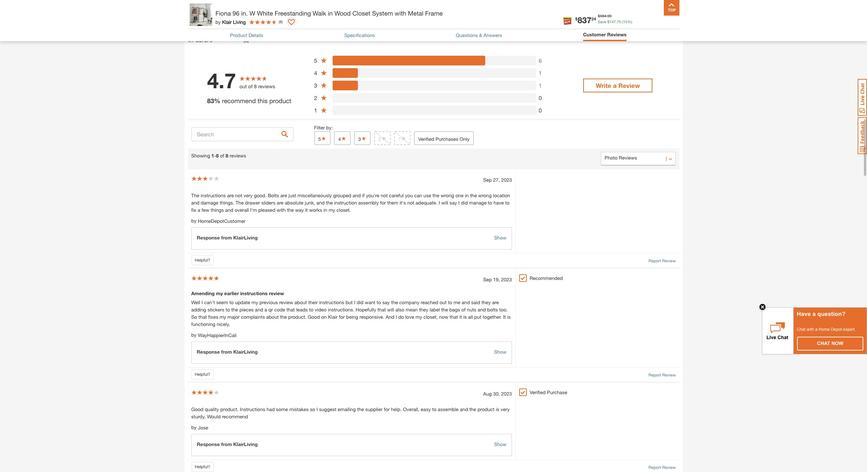 Task type: describe. For each thing, give the bounding box(es) containing it.
to down their at the left bottom of page
[[309, 307, 314, 313]]

2 wrong from the left
[[478, 192, 492, 198]]

the up major on the bottom
[[231, 307, 238, 313]]

chat with a home depot expert.
[[797, 327, 856, 332]]

home
[[819, 327, 830, 332]]

you
[[405, 192, 413, 198]]

0 horizontal spatial 5
[[210, 37, 213, 43]]

3 response from the top
[[197, 441, 220, 447]]

recommended
[[530, 275, 563, 281]]

so
[[310, 406, 315, 412]]

99
[[608, 14, 612, 18]]

love
[[406, 314, 414, 320]]

put
[[475, 314, 482, 320]]

nuts
[[467, 307, 477, 313]]

2 ( from the left
[[279, 19, 280, 24]]

are left the just at left
[[281, 192, 287, 198]]

1 vertical spatial they
[[419, 307, 429, 313]]

have a question?
[[797, 311, 846, 318]]

helpful? button for good quality product. instructions had some mistakes so i suggest emailing the supplier for help. overall, easy to assemble and the product is very sturdy. would recommend
[[191, 462, 214, 472]]

helpful? button for amending my earlier instructions review
[[191, 369, 214, 380]]

that up and
[[378, 307, 386, 313]]

by for by homedepotcustomer
[[191, 218, 197, 224]]

verified for verified purchases only
[[419, 136, 435, 142]]

specifications
[[344, 32, 375, 38]]

2 horizontal spatial $
[[608, 19, 610, 24]]

use
[[424, 192, 431, 198]]

have
[[797, 311, 811, 318]]

1 wrong from the left
[[441, 192, 454, 198]]

a right have
[[813, 311, 816, 318]]

but
[[346, 299, 353, 305]]

1 horizontal spatial customer reviews
[[583, 32, 627, 37]]

to left me
[[448, 299, 453, 305]]

update
[[235, 299, 250, 305]]

expert.
[[844, 327, 856, 332]]

the left instruction
[[326, 200, 333, 206]]

qr
[[269, 307, 273, 313]]

my right love
[[416, 314, 422, 320]]

to right have
[[506, 200, 510, 206]]

sep 27, 2023
[[483, 177, 512, 183]]

report review button for verified purchase
[[649, 465, 676, 471]]

1 vertical spatial about
[[266, 314, 279, 320]]

out inside amending my earlier instructions review well i can't seem to update my previous review about their instructions but i did want to say the company reached out to me and said they are adding stickers to the pieces and a qr code that leads to video instructions. hopefully that will also mean they label the bags of nuts and bolts too. so that fixes my major complaints about the product. good on klair for being responsive. and i do love my closet, now that it is all put together. it is functioning nicely.
[[440, 299, 447, 305]]

amending my earlier instructions review well i can't seem to update my previous review about their instructions but i did want to say the company reached out to me and said they are adding stickers to the pieces and a qr code that leads to video instructions. hopefully that will also mean they label the bags of nuts and bolts too. so that fixes my major complaints about the product. good on klair for being responsive. and i do love my closet, now that it is all put together. it is functioning nicely.
[[191, 290, 511, 327]]

star symbol image
[[321, 136, 327, 141]]

0 horizontal spatial out
[[196, 37, 203, 43]]

24
[[592, 16, 596, 21]]

1 report from the top
[[649, 258, 662, 263]]

product image image
[[190, 3, 212, 26]]

1 horizontal spatial reviews
[[258, 83, 275, 89]]

147
[[610, 19, 616, 24]]

stickers
[[208, 307, 224, 313]]

reached
[[421, 299, 439, 305]]

0 horizontal spatial 2
[[188, 9, 191, 15]]

answers
[[484, 32, 502, 38]]

say inside the instructions are not very good. bolts are just miscellaneously grouped and if you're not careful you can use the wrong one in the wrong location and damage things. the drawer sliders are absolute junk, and the instruction assembly for them it's not adequate. i will say i did manage to have to fix a few things and overall i'm pleased with the way it works in my closet.
[[450, 200, 457, 206]]

bolts
[[487, 307, 498, 313]]

1 horizontal spatial not
[[381, 192, 388, 198]]

have
[[494, 200, 504, 206]]

so
[[191, 314, 197, 320]]

0 horizontal spatial klair
[[222, 19, 232, 25]]

white
[[257, 9, 273, 17]]

too.
[[500, 307, 508, 313]]

the right use
[[433, 192, 440, 198]]

pieces
[[240, 307, 254, 313]]

in.
[[241, 9, 248, 17]]

and up 'fix'
[[191, 200, 200, 206]]

with inside the instructions are not very good. bolts are just miscellaneously grouped and if you're not careful you can use the wrong one in the wrong location and damage things. the drawer sliders are absolute junk, and the instruction assembly for them it's not adequate. i will say i did manage to have to fix a few things and overall i'm pleased with the way it works in my closet.
[[277, 207, 286, 213]]

for inside amending my earlier instructions review well i can't seem to update my previous review about their instructions but i did want to say the company reached out to me and said they are adding stickers to the pieces and a qr code that leads to video instructions. hopefully that will also mean they label the bags of nuts and bolts too. so that fixes my major complaints about the product. good on klair for being responsive. and i do love my closet, now that it is all put together. it is functioning nicely.
[[339, 314, 345, 320]]

by klair living
[[216, 19, 246, 25]]

instructions.
[[328, 307, 355, 313]]

1 vertical spatial 5
[[314, 57, 317, 64]]

and
[[386, 314, 395, 320]]

miscellaneously
[[298, 192, 332, 198]]

hopefully
[[356, 307, 376, 313]]

my inside the instructions are not very good. bolts are just miscellaneously grouped and if you're not careful you can use the wrong one in the wrong location and damage things. the drawer sliders are absolute junk, and the instruction assembly for them it's not adequate. i will say i did manage to have to fix a few things and overall i'm pleased with the way it works in my closet.
[[329, 207, 335, 213]]

save
[[598, 19, 607, 24]]

report for verified purchase
[[649, 465, 662, 470]]

well
[[191, 299, 200, 305]]

i'm
[[250, 207, 257, 213]]

i right adequate.
[[439, 200, 440, 206]]

by for by wayhappierincali
[[191, 332, 197, 338]]

product inside good quality product. instructions had some mistakes so i suggest emailing the supplier for help. overall, easy to assemble and the product is very sturdy. would recommend
[[478, 406, 495, 412]]

star symbol image for 1
[[401, 136, 407, 141]]

easy
[[421, 406, 431, 412]]

question?
[[818, 311, 846, 318]]

product
[[230, 32, 247, 38]]

3 from from the top
[[221, 441, 232, 447]]

1 helpful? button from the top
[[191, 255, 214, 265]]

assembly
[[358, 200, 379, 206]]

1 horizontal spatial instructions
[[240, 290, 268, 296]]

my up 'nicely.'
[[220, 314, 226, 320]]

response from klairliving for homedepotcustomer
[[197, 235, 258, 241]]

8 right -
[[226, 153, 228, 158]]

metal
[[408, 9, 424, 17]]

$ for 837
[[576, 16, 578, 21]]

purchase
[[547, 389, 568, 395]]

are down bolts
[[277, 200, 284, 206]]

system
[[372, 9, 393, 17]]

2 horizontal spatial not
[[408, 200, 415, 206]]

it
[[503, 314, 506, 320]]

report review button for recommended
[[649, 372, 676, 378]]

review inside button
[[619, 82, 640, 89]]

83
[[207, 97, 214, 105]]

that up functioning
[[199, 314, 207, 320]]

sep for sep 27, 2023
[[483, 177, 492, 183]]

0 horizontal spatial customer reviews
[[188, 26, 244, 34]]

of up 83 % recommend this product
[[248, 83, 253, 89]]

is inside good quality product. instructions had some mistakes so i suggest emailing the supplier for help. overall, easy to assemble and the product is very sturdy. would recommend
[[496, 406, 500, 412]]

review for sep 27, 2023
[[663, 258, 676, 263]]

the left supplier
[[357, 406, 364, 412]]

write a review
[[596, 82, 640, 89]]

aug 30, 2023
[[483, 391, 512, 397]]

1 horizontal spatial the
[[236, 200, 244, 206]]

and up the put on the right bottom of the page
[[478, 307, 486, 313]]

the up 'manage'
[[470, 192, 477, 198]]

a inside amending my earlier instructions review well i can't seem to update my previous review about their instructions but i did want to say the company reached out to me and said they are adding stickers to the pieces and a qr code that leads to video instructions. hopefully that will also mean they label the bags of nuts and bolts too. so that fixes my major complaints about the product. good on klair for being responsive. and i do love my closet, now that it is all put together. it is functioning nicely.
[[265, 307, 267, 313]]

of down product image
[[204, 37, 209, 43]]

1 vertical spatial reviews
[[230, 153, 246, 158]]

1 vertical spatial review
[[279, 299, 293, 305]]

review for sep 19, 2023
[[663, 373, 676, 378]]

closet.
[[337, 207, 351, 213]]

the up also
[[391, 299, 398, 305]]

aug
[[483, 391, 492, 397]]

klairliving for homedepotcustomer
[[233, 235, 258, 241]]

4 inside button
[[338, 136, 341, 142]]

bolts
[[268, 192, 279, 198]]

of right -
[[220, 153, 224, 158]]

freestanding
[[275, 9, 311, 17]]

i down one
[[459, 200, 460, 206]]

just
[[289, 192, 296, 198]]

to right want
[[377, 299, 381, 305]]

response for homedepotcustomer
[[197, 235, 220, 241]]

chat
[[797, 327, 806, 332]]

0 horizontal spatial the
[[191, 192, 199, 198]]

2 vertical spatial in
[[324, 207, 327, 213]]

2 horizontal spatial is
[[508, 314, 511, 320]]

the down the absolute
[[287, 207, 294, 213]]

1 horizontal spatial customer
[[583, 32, 606, 37]]

2 button
[[374, 131, 391, 145]]

0 vertical spatial they
[[482, 299, 491, 305]]

8 left display 'image'
[[280, 19, 282, 24]]

star symbol image for 2
[[381, 136, 387, 141]]

jose
[[198, 425, 208, 431]]

display image
[[288, 19, 295, 26]]

if
[[362, 192, 365, 198]]

earlier
[[224, 290, 239, 296]]

%
[[214, 97, 220, 105]]

1 horizontal spatial .
[[616, 19, 617, 24]]

i right well
[[202, 299, 203, 305]]

2 questions
[[188, 9, 214, 15]]

0 horizontal spatial customer
[[188, 26, 217, 34]]

and left if
[[353, 192, 361, 198]]

amending
[[191, 290, 215, 296]]

0 horizontal spatial not
[[235, 192, 242, 198]]

instruction
[[334, 200, 357, 206]]

1 horizontal spatial reviews
[[608, 32, 627, 37]]

now
[[439, 314, 449, 320]]

by for by klair living
[[216, 19, 221, 25]]

a left home
[[816, 327, 818, 332]]

will inside amending my earlier instructions review well i can't seem to update my previous review about their instructions but i did want to say the company reached out to me and said they are adding stickers to the pieces and a qr code that leads to video instructions. hopefully that will also mean they label the bags of nuts and bolts too. so that fixes my major complaints about the product. good on klair for being responsive. and i do love my closet, now that it is all put together. it is functioning nicely.
[[387, 307, 394, 313]]

it inside amending my earlier instructions review well i can't seem to update my previous review about their instructions but i did want to say the company reached out to me and said they are adding stickers to the pieces and a qr code that leads to video instructions. hopefully that will also mean they label the bags of nuts and bolts too. so that fixes my major complaints about the product. good on klair for being responsive. and i do love my closet, now that it is all put together. it is functioning nicely.
[[460, 314, 462, 320]]

1 horizontal spatial questions
[[456, 32, 478, 38]]

details
[[249, 32, 263, 38]]

that right the "code"
[[287, 307, 295, 313]]

to inside good quality product. instructions had some mistakes so i suggest emailing the supplier for help. overall, easy to assemble and the product is very sturdy. would recommend
[[432, 406, 437, 412]]

wayhappierincali button
[[198, 332, 237, 339]]

Search text field
[[191, 127, 294, 141]]

adding
[[191, 307, 206, 313]]

19,
[[493, 277, 500, 282]]

1 vertical spatial out
[[240, 83, 247, 89]]

product. inside good quality product. instructions had some mistakes so i suggest emailing the supplier for help. overall, easy to assemble and the product is very sturdy. would recommend
[[220, 406, 239, 412]]

me
[[454, 299, 461, 305]]

it inside the instructions are not very good. bolts are just miscellaneously grouped and if you're not careful you can use the wrong one in the wrong location and damage things. the drawer sliders are absolute junk, and the instruction assembly for them it's not adequate. i will say i did manage to have to fix a few things and overall i'm pleased with the way it works in my closet.
[[305, 207, 308, 213]]

assemble
[[438, 406, 459, 412]]

i right the but
[[354, 299, 356, 305]]

verified purchase
[[530, 389, 568, 395]]

3 klairliving from the top
[[233, 441, 258, 447]]

0 horizontal spatial questions
[[192, 9, 214, 15]]

instructions inside the instructions are not very good. bolts are just miscellaneously grouped and if you're not careful you can use the wrong one in the wrong location and damage things. the drawer sliders are absolute junk, and the instruction assembly for them it's not adequate. i will say i did manage to have to fix a few things and overall i'm pleased with the way it works in my closet.
[[201, 192, 226, 198]]

30,
[[493, 391, 500, 397]]

2 horizontal spatial in
[[465, 192, 469, 198]]

very inside the instructions are not very good. bolts are just miscellaneously grouped and if you're not careful you can use the wrong one in the wrong location and damage things. the drawer sliders are absolute junk, and the instruction assembly for them it's not adequate. i will say i did manage to have to fix a few things and overall i'm pleased with the way it works in my closet.
[[244, 192, 253, 198]]

out of 8 reviews
[[240, 83, 275, 89]]

together.
[[483, 314, 502, 320]]

2 vertical spatial with
[[807, 327, 815, 332]]

my up seem
[[216, 290, 223, 296]]

adequate.
[[416, 200, 438, 206]]

write a review button
[[584, 78, 653, 92]]

1 horizontal spatial in
[[328, 9, 333, 17]]

star icon image for 2
[[321, 94, 327, 101]]

label
[[430, 307, 440, 313]]

only
[[460, 136, 470, 142]]

1 report review button from the top
[[649, 258, 676, 264]]

0 vertical spatial about
[[295, 299, 307, 305]]

response for wayhappierincali
[[197, 349, 220, 355]]

verified purchases only
[[419, 136, 470, 142]]

and inside good quality product. instructions had some mistakes so i suggest emailing the supplier for help. overall, easy to assemble and the product is very sturdy. would recommend
[[460, 406, 468, 412]]

filter
[[314, 125, 325, 130]]

4.7 for 4.7
[[207, 68, 236, 93]]

8 right showing
[[216, 153, 219, 158]]

bags
[[450, 307, 460, 313]]

would
[[207, 414, 221, 420]]

to left have
[[488, 200, 493, 206]]

good inside amending my earlier instructions review well i can't seem to update my previous review about their instructions but i did want to say the company reached out to me and said they are adding stickers to the pieces and a qr code that leads to video instructions. hopefully that will also mean they label the bags of nuts and bolts too. so that fixes my major complaints about the product. good on klair for being responsive. and i do love my closet, now that it is all put together. it is functioning nicely.
[[308, 314, 320, 320]]

the up now
[[441, 307, 448, 313]]

to down earlier
[[230, 299, 234, 305]]

show button for well i can't seem to update my previous review about their instructions but i did want to say the company reached out to me and said they are adding stickers to the pieces and a qr code that leads to video instructions. hopefully that will also mean they label the bags of nuts and bolts too. so that fixes my major complaints about the product. good on klair for being responsive. and i do love my closet, now that it is all put together. it is functioning nicely.
[[494, 348, 507, 356]]

chat now
[[818, 341, 844, 346]]

by homedepotcustomer
[[191, 218, 246, 224]]

i left do
[[396, 314, 397, 320]]

w
[[250, 9, 255, 17]]

0 horizontal spatial reviews
[[219, 26, 244, 34]]



Task type: vqa. For each thing, say whether or not it's contained in the screenshot.
rightmost Order
no



Task type: locate. For each thing, give the bounding box(es) containing it.
klairliving for wayhappierincali
[[233, 349, 258, 355]]

1 vertical spatial response from klairliving
[[197, 349, 258, 355]]

0 vertical spatial review
[[269, 290, 284, 296]]

2 from from the top
[[221, 349, 232, 355]]

they up bolts
[[482, 299, 491, 305]]

show for the instructions are not very good. bolts are just miscellaneously grouped and if you're not careful you can use the wrong one in the wrong location and damage things. the drawer sliders are absolute junk, and the instruction assembly for them it's not adequate. i will say i did manage to have to fix a few things and overall i'm pleased with the way it works in my closet.
[[494, 235, 507, 241]]

did up hopefully
[[357, 299, 364, 305]]

1 from from the top
[[221, 235, 232, 241]]

wrong left one
[[441, 192, 454, 198]]

feedback link image
[[858, 117, 868, 154]]

instructions up update
[[240, 290, 268, 296]]

the up 'fix'
[[191, 192, 199, 198]]

1 vertical spatial it
[[460, 314, 462, 320]]

about up leads
[[295, 299, 307, 305]]

it's
[[400, 200, 406, 206]]

star symbol image inside 2 button
[[381, 136, 387, 141]]

very up the drawer
[[244, 192, 253, 198]]

sep for sep 19, 2023
[[483, 277, 492, 282]]

said
[[472, 299, 480, 305]]

and
[[353, 192, 361, 198], [191, 200, 200, 206], [317, 200, 325, 206], [225, 207, 233, 213], [462, 299, 470, 305], [255, 307, 263, 313], [478, 307, 486, 313], [460, 406, 468, 412]]

the instructions are not very good. bolts are just miscellaneously grouped and if you're not careful you can use the wrong one in the wrong location and damage things. the drawer sliders are absolute junk, and the instruction assembly for them it's not adequate. i will say i did manage to have to fix a few things and overall i'm pleased with the way it works in my closet.
[[191, 192, 510, 213]]

1 star symbol image from the left
[[341, 136, 347, 141]]

and up complaints
[[255, 307, 263, 313]]

3
[[314, 82, 317, 89], [359, 136, 361, 142]]

manage
[[469, 200, 487, 206]]

and right me
[[462, 299, 470, 305]]

are
[[227, 192, 234, 198], [281, 192, 287, 198], [277, 200, 284, 206], [492, 299, 499, 305]]

1
[[539, 69, 542, 76], [539, 82, 542, 89], [314, 107, 317, 113], [399, 136, 401, 142], [212, 153, 214, 158]]

2 vertical spatial klairliving
[[233, 441, 258, 447]]

2023 for aug 30, 2023
[[502, 391, 512, 397]]

not down you
[[408, 200, 415, 206]]

customer down save
[[583, 32, 606, 37]]

1 sep from the top
[[483, 177, 492, 183]]

1 vertical spatial klairliving
[[233, 349, 258, 355]]

verified inside button
[[419, 136, 435, 142]]

0 horizontal spatial $
[[576, 16, 578, 21]]

product. inside amending my earlier instructions review well i can't seem to update my previous review about their instructions but i did want to say the company reached out to me and said they are adding stickers to the pieces and a qr code that leads to video instructions. hopefully that will also mean they label the bags of nuts and bolts too. so that fixes my major complaints about the product. good on klair for being responsive. and i do love my closet, now that it is all put together. it is functioning nicely.
[[288, 314, 307, 320]]

do
[[399, 314, 404, 320]]

product. up would
[[220, 406, 239, 412]]

1 vertical spatial recommend
[[222, 414, 248, 420]]

0 vertical spatial recommend
[[222, 97, 256, 105]]

star icon image for 1
[[321, 107, 327, 114]]

0 vertical spatial show
[[494, 235, 507, 241]]

1 vertical spatial 0
[[539, 107, 542, 113]]

way
[[295, 207, 304, 213]]

2 report review button from the top
[[649, 372, 676, 378]]

(8)
[[244, 37, 249, 43]]

2 2023 from the top
[[502, 277, 512, 282]]

will inside the instructions are not very good. bolts are just miscellaneously grouped and if you're not careful you can use the wrong one in the wrong location and damage things. the drawer sliders are absolute junk, and the instruction assembly for them it's not adequate. i will say i did manage to have to fix a few things and overall i'm pleased with the way it works in my closet.
[[442, 200, 449, 206]]

mistakes
[[290, 406, 309, 412]]

seem
[[216, 299, 228, 305]]

1 vertical spatial very
[[501, 406, 510, 412]]

questions & answers button
[[456, 31, 502, 39], [456, 31, 502, 39]]

0 vertical spatial sep
[[483, 177, 492, 183]]

with right chat
[[807, 327, 815, 332]]

customer reviews down by klair living
[[188, 26, 244, 34]]

from for wayhappierincali
[[221, 349, 232, 355]]

good inside good quality product. instructions had some mistakes so i suggest emailing the supplier for help. overall, easy to assemble and the product is very sturdy. would recommend
[[191, 406, 203, 412]]

will up and
[[387, 307, 394, 313]]

by inside by jose
[[191, 424, 197, 430]]

1 vertical spatial in
[[465, 192, 469, 198]]

review
[[619, 82, 640, 89], [663, 258, 676, 263], [663, 373, 676, 378], [663, 465, 676, 470]]

5
[[210, 37, 213, 43], [314, 57, 317, 64], [318, 136, 321, 142]]

3 2023 from the top
[[502, 391, 512, 397]]

2 report review from the top
[[649, 373, 676, 378]]

and up the works
[[317, 200, 325, 206]]

2 vertical spatial 2023
[[502, 391, 512, 397]]

that down bags
[[450, 314, 458, 320]]

4.7 down product image
[[188, 37, 195, 43]]

0 vertical spatial 4.7
[[188, 37, 195, 43]]

0 vertical spatial helpful?
[[195, 258, 210, 263]]

damage
[[201, 200, 218, 206]]

star icon image for 4
[[321, 70, 327, 76]]

1 0 from the top
[[539, 94, 542, 101]]

reviews down search text box
[[230, 153, 246, 158]]

0 horizontal spatial 3
[[314, 82, 317, 89]]

6
[[539, 57, 542, 64]]

1 vertical spatial product.
[[220, 406, 239, 412]]

verified left purchase
[[530, 389, 546, 395]]

response from klairliving for wayhappierincali
[[197, 349, 258, 355]]

with left metal
[[395, 9, 406, 17]]

2 right the 3 button
[[379, 136, 381, 142]]

4 star icon image from the top
[[321, 94, 327, 101]]

2 0 from the top
[[539, 107, 542, 113]]

2 vertical spatial helpful? button
[[191, 462, 214, 472]]

it down bags
[[460, 314, 462, 320]]

-
[[214, 153, 216, 158]]

out
[[196, 37, 203, 43], [240, 83, 247, 89], [440, 299, 447, 305]]

2 show button from the top
[[494, 348, 507, 356]]

( left )
[[279, 19, 280, 24]]

i inside good quality product. instructions had some mistakes so i suggest emailing the supplier for help. overall, easy to assemble and the product is very sturdy. would recommend
[[317, 406, 318, 412]]

good up sturdy.
[[191, 406, 203, 412]]

0 vertical spatial klairliving
[[233, 235, 258, 241]]

filter by:
[[314, 125, 333, 130]]

2 vertical spatial show
[[494, 441, 507, 447]]

emailing
[[338, 406, 356, 412]]

1 horizontal spatial it
[[460, 314, 462, 320]]

response down by homedepotcustomer
[[197, 235, 220, 241]]

star icon image for 5
[[321, 57, 327, 64]]

2 vertical spatial report review button
[[649, 465, 676, 471]]

product.
[[288, 314, 307, 320], [220, 406, 239, 412]]

0 vertical spatial 2
[[188, 9, 191, 15]]

0 vertical spatial .
[[607, 14, 608, 18]]

customer reviews button
[[583, 31, 627, 39], [583, 31, 627, 38]]

1 horizontal spatial 3
[[359, 136, 361, 142]]

sep left 19,
[[483, 277, 492, 282]]

1 vertical spatial questions
[[456, 32, 478, 38]]

3 inside the 3 button
[[359, 136, 361, 142]]

will right adequate.
[[442, 200, 449, 206]]

2 vertical spatial response
[[197, 441, 220, 447]]

$ down 99
[[608, 19, 610, 24]]

in
[[328, 9, 333, 17], [465, 192, 469, 198], [324, 207, 327, 213]]

2 horizontal spatial instructions
[[319, 299, 344, 305]]

1 vertical spatial helpful? button
[[191, 369, 214, 380]]

from for homedepotcustomer
[[221, 235, 232, 241]]

klair inside amending my earlier instructions review well i can't seem to update my previous review about their instructions but i did want to say the company reached out to me and said they are adding stickers to the pieces and a qr code that leads to video instructions. hopefully that will also mean they label the bags of nuts and bolts too. so that fixes my major complaints about the product. good on klair for being responsive. and i do love my closet, now that it is all put together. it is functioning nicely.
[[328, 314, 338, 320]]

and right assemble
[[460, 406, 468, 412]]

1 horizontal spatial 4
[[338, 136, 341, 142]]

wrong up 'manage'
[[478, 192, 492, 198]]

the down the "code"
[[280, 314, 287, 320]]

them
[[388, 200, 398, 206]]

1 ( from the left
[[623, 19, 624, 24]]

1 report review from the top
[[649, 258, 676, 263]]

1 vertical spatial with
[[277, 207, 286, 213]]

0 horizontal spatial verified
[[419, 136, 435, 142]]

to right easy
[[432, 406, 437, 412]]

4.7 for 4.7 out of 5
[[188, 37, 195, 43]]

report for recommended
[[649, 373, 662, 378]]

)
[[282, 19, 283, 24]]

0 horizontal spatial good
[[191, 406, 203, 412]]

2023 right 30, on the right bottom of the page
[[502, 391, 512, 397]]

reviews up this
[[258, 83, 275, 89]]

will
[[442, 200, 449, 206], [387, 307, 394, 313]]

star icon image
[[321, 57, 327, 64], [321, 70, 327, 76], [321, 82, 327, 89], [321, 94, 327, 101], [321, 107, 327, 114]]

they down reached
[[419, 307, 429, 313]]

2 klairliving from the top
[[233, 349, 258, 355]]

review
[[269, 290, 284, 296], [279, 299, 293, 305]]

instructions up instructions.
[[319, 299, 344, 305]]

0 vertical spatial report
[[649, 258, 662, 263]]

0 for 2
[[539, 94, 542, 101]]

3 report review button from the top
[[649, 465, 676, 471]]

2 horizontal spatial 5
[[318, 136, 321, 142]]

are up things.
[[227, 192, 234, 198]]

response down by wayhappierincali
[[197, 349, 220, 355]]

0 horizontal spatial is
[[464, 314, 467, 320]]

did inside the instructions are not very good. bolts are just miscellaneously grouped and if you're not careful you can use the wrong one in the wrong location and damage things. the drawer sliders are absolute junk, and the instruction assembly for them it's not adequate. i will say i did manage to have to fix a few things and overall i'm pleased with the way it works in my closet.
[[461, 200, 468, 206]]

1 horizontal spatial product
[[478, 406, 495, 412]]

3 show from the top
[[494, 441, 507, 447]]

1 vertical spatial report review
[[649, 373, 676, 378]]

verified for verified purchase
[[530, 389, 546, 395]]

1 helpful? from the top
[[195, 258, 210, 263]]

klair right on
[[328, 314, 338, 320]]

say up and
[[383, 299, 390, 305]]

by inside by homedepotcustomer
[[191, 218, 197, 224]]

0 horizontal spatial say
[[383, 299, 390, 305]]

0 for 1
[[539, 107, 542, 113]]

works
[[309, 207, 322, 213]]

recommend down instructions
[[222, 414, 248, 420]]

1 vertical spatial 3
[[359, 136, 361, 142]]

few
[[202, 207, 209, 213]]

in right the works
[[324, 207, 327, 213]]

0 horizontal spatial did
[[357, 299, 364, 305]]

$ inside $ 837 24
[[576, 16, 578, 21]]

2 response from klairliving from the top
[[197, 349, 258, 355]]

2 star symbol image from the left
[[361, 136, 367, 141]]

96
[[233, 9, 240, 17]]

0 horizontal spatial wrong
[[441, 192, 454, 198]]

verified left purchases
[[419, 136, 435, 142]]

1 show button from the top
[[494, 234, 507, 241]]

walk
[[313, 9, 326, 17]]

a right write
[[613, 82, 617, 89]]

junk,
[[305, 200, 315, 206]]

8 up 83 % recommend this product
[[254, 83, 257, 89]]

reviews
[[219, 26, 244, 34], [608, 32, 627, 37]]

1 vertical spatial will
[[387, 307, 394, 313]]

customer reviews down save
[[583, 32, 627, 37]]

star symbol image inside the 4 button
[[341, 136, 347, 141]]

3 helpful? from the top
[[195, 464, 210, 469]]

product. down leads
[[288, 314, 307, 320]]

my up pieces
[[252, 299, 258, 305]]

review up the "code"
[[279, 299, 293, 305]]

they
[[482, 299, 491, 305], [419, 307, 429, 313]]

a inside button
[[613, 82, 617, 89]]

questions left fiona
[[192, 9, 214, 15]]

0 horizontal spatial .
[[607, 14, 608, 18]]

say down one
[[450, 200, 457, 206]]

5 inside "button"
[[318, 136, 321, 142]]

sep
[[483, 177, 492, 183], [483, 277, 492, 282]]

2 helpful? from the top
[[195, 372, 210, 377]]

1 horizontal spatial will
[[442, 200, 449, 206]]

show button
[[494, 234, 507, 241], [494, 348, 507, 356], [494, 441, 507, 448]]

1 horizontal spatial product.
[[288, 314, 307, 320]]

83 % recommend this product
[[207, 97, 291, 105]]

star symbol image
[[341, 136, 347, 141], [361, 136, 367, 141], [381, 136, 387, 141], [401, 136, 407, 141]]

star symbol image for 3
[[361, 136, 367, 141]]

things
[[211, 207, 224, 213]]

0 vertical spatial did
[[461, 200, 468, 206]]

good down video at the left of the page
[[308, 314, 320, 320]]

show for well i can't seem to update my previous review about their instructions but i did want to say the company reached out to me and said they are adding stickers to the pieces and a qr code that leads to video instructions. hopefully that will also mean they label the bags of nuts and bolts too. so that fixes my major complaints about the product. good on klair for being responsive. and i do love my closet, now that it is all put together. it is functioning nicely.
[[494, 349, 507, 355]]

0 vertical spatial from
[[221, 235, 232, 241]]

report review button
[[649, 258, 676, 264], [649, 372, 676, 378], [649, 465, 676, 471]]

star symbol image inside the 1 button
[[401, 136, 407, 141]]

out down product image
[[196, 37, 203, 43]]

2 response from the top
[[197, 349, 220, 355]]

frame
[[425, 9, 443, 17]]

that
[[287, 307, 295, 313], [378, 307, 386, 313], [199, 314, 207, 320], [450, 314, 458, 320]]

help.
[[391, 406, 402, 412]]

report review for recommended
[[649, 373, 676, 378]]

1 horizontal spatial 2
[[314, 94, 317, 101]]

fiona
[[216, 9, 231, 17]]

is right it
[[508, 314, 511, 320]]

0 vertical spatial with
[[395, 9, 406, 17]]

1 vertical spatial sep
[[483, 277, 492, 282]]

0 vertical spatial reviews
[[258, 83, 275, 89]]

0 vertical spatial the
[[191, 192, 199, 198]]

1 vertical spatial 4.7
[[207, 68, 236, 93]]

0 horizontal spatial 4
[[314, 69, 317, 76]]

jose button
[[198, 424, 208, 432]]

review for aug 30, 2023
[[663, 465, 676, 470]]

3 star icon image from the top
[[321, 82, 327, 89]]

and down things.
[[225, 207, 233, 213]]

$ left "24" on the top right of page
[[576, 16, 578, 21]]

0 vertical spatial good
[[308, 314, 320, 320]]

3 report from the top
[[649, 465, 662, 470]]

2023 for sep 19, 2023
[[502, 277, 512, 282]]

0 vertical spatial questions
[[192, 9, 214, 15]]

also
[[396, 307, 405, 313]]

1 button
[[394, 131, 411, 145]]

1 horizontal spatial good
[[308, 314, 320, 320]]

response down jose
[[197, 441, 220, 447]]

klairliving
[[233, 235, 258, 241], [233, 349, 258, 355], [233, 441, 258, 447]]

chat now link
[[798, 337, 863, 351]]

2 inside button
[[379, 136, 381, 142]]

this
[[258, 97, 268, 105]]

helpful? for good quality product. instructions had some mistakes so i suggest emailing the supplier for help. overall, easy to assemble and the product is very sturdy. would recommend
[[195, 464, 210, 469]]

1 inside button
[[399, 136, 401, 142]]

2 recommend from the top
[[222, 414, 248, 420]]

2 sep from the top
[[483, 277, 492, 282]]

a right 'fix'
[[198, 207, 200, 213]]

5 star icon image from the top
[[321, 107, 327, 114]]

837
[[578, 15, 592, 25]]

product right this
[[270, 97, 291, 105]]

very inside good quality product. instructions had some mistakes so i suggest emailing the supplier for help. overall, easy to assemble and the product is very sturdy. would recommend
[[501, 406, 510, 412]]

2 helpful? button from the top
[[191, 369, 214, 380]]

0 vertical spatial out
[[196, 37, 203, 43]]

for inside good quality product. instructions had some mistakes so i suggest emailing the supplier for help. overall, easy to assemble and the product is very sturdy. would recommend
[[384, 406, 390, 412]]

4.7 out of 5
[[188, 37, 213, 43]]

1 show from the top
[[494, 235, 507, 241]]

video
[[315, 307, 327, 313]]

2 vertical spatial for
[[384, 406, 390, 412]]

fiona 96 in. w white freestanding walk in wood closet system with metal frame
[[216, 9, 443, 17]]

3 star symbol image from the left
[[381, 136, 387, 141]]

product details button
[[230, 31, 263, 39], [230, 31, 263, 39]]

overall,
[[403, 406, 420, 412]]

the up "overall"
[[236, 200, 244, 206]]

0 horizontal spatial reviews
[[230, 153, 246, 158]]

0 vertical spatial very
[[244, 192, 253, 198]]

about down qr
[[266, 314, 279, 320]]

2 horizontal spatial with
[[807, 327, 815, 332]]

2023 for sep 27, 2023
[[502, 177, 512, 183]]

%)
[[628, 19, 633, 24]]

1 klairliving from the top
[[233, 235, 258, 241]]

3 button
[[354, 131, 371, 145]]

is down aug 30, 2023
[[496, 406, 500, 412]]

can't
[[204, 299, 215, 305]]

1 star icon image from the top
[[321, 57, 327, 64]]

from
[[221, 235, 232, 241], [221, 349, 232, 355], [221, 441, 232, 447]]

0 vertical spatial instructions
[[201, 192, 226, 198]]

1 vertical spatial product
[[478, 406, 495, 412]]

response from klairliving down "jose" button
[[197, 441, 258, 447]]

star symbol image left 2 button
[[361, 136, 367, 141]]

not up them
[[381, 192, 388, 198]]

3 helpful? button from the top
[[191, 462, 214, 472]]

by jose
[[191, 424, 208, 431]]

star symbol image inside the 3 button
[[361, 136, 367, 141]]

2 horizontal spatial out
[[440, 299, 447, 305]]

recommend inside good quality product. instructions had some mistakes so i suggest emailing the supplier for help. overall, easy to assemble and the product is very sturdy. would recommend
[[222, 414, 248, 420]]

0 vertical spatial 2023
[[502, 177, 512, 183]]

3 report review from the top
[[649, 465, 676, 470]]

$ for 984
[[598, 14, 600, 18]]

not
[[235, 192, 242, 198], [381, 192, 388, 198], [408, 200, 415, 206]]

absolute
[[285, 200, 304, 206]]

2 star icon image from the top
[[321, 70, 327, 76]]

0 vertical spatial 3
[[314, 82, 317, 89]]

1 horizontal spatial did
[[461, 200, 468, 206]]

report review for verified purchase
[[649, 465, 676, 470]]

did down one
[[461, 200, 468, 206]]

$ 837 24
[[576, 15, 596, 25]]

3 response from klairliving from the top
[[197, 441, 258, 447]]

$ 984 . 99 save $ 147 . 75 ( 15 %)
[[598, 14, 633, 24]]

by:
[[326, 125, 333, 130]]

to down seem
[[226, 307, 230, 313]]

careful
[[389, 192, 404, 198]]

star symbol image for 4
[[341, 136, 347, 141]]

live chat image
[[858, 79, 868, 116]]

by down 'fix'
[[191, 218, 197, 224]]

0 vertical spatial report review button
[[649, 258, 676, 264]]

questions
[[192, 9, 214, 15], [456, 32, 478, 38]]

are inside amending my earlier instructions review well i can't seem to update my previous review about their instructions but i did want to say the company reached out to me and said they are adding stickers to the pieces and a qr code that leads to video instructions. hopefully that will also mean they label the bags of nuts and bolts too. so that fixes my major complaints about the product. good on klair for being responsive. and i do love my closet, now that it is all put together. it is functioning nicely.
[[492, 299, 499, 305]]

5 button
[[314, 131, 331, 145]]

of inside amending my earlier instructions review well i can't seem to update my previous review about their instructions but i did want to say the company reached out to me and said they are adding stickers to the pieces and a qr code that leads to video instructions. hopefully that will also mean they label the bags of nuts and bolts too. so that fixes my major complaints about the product. good on klair for being responsive. and i do love my closet, now that it is all put together. it is functioning nicely.
[[462, 307, 466, 313]]

leads
[[296, 307, 308, 313]]

location
[[493, 192, 510, 198]]

1 vertical spatial verified
[[530, 389, 546, 395]]

product down aug
[[478, 406, 495, 412]]

by inside by wayhappierincali
[[191, 332, 197, 338]]

1 vertical spatial 4
[[338, 136, 341, 142]]

1 vertical spatial show button
[[494, 348, 507, 356]]

mean
[[406, 307, 418, 313]]

did inside amending my earlier instructions review well i can't seem to update my previous review about their instructions but i did want to say the company reached out to me and said they are adding stickers to the pieces and a qr code that leads to video instructions. hopefully that will also mean they label the bags of nuts and bolts too. so that fixes my major complaints about the product. good on klair for being responsive. and i do love my closet, now that it is all put together. it is functioning nicely.
[[357, 299, 364, 305]]

show button for the instructions are not very good. bolts are just miscellaneously grouped and if you're not careful you can use the wrong one in the wrong location and damage things. the drawer sliders are absolute junk, and the instruction assembly for them it's not adequate. i will say i did manage to have to fix a few things and overall i'm pleased with the way it works in my closet.
[[494, 234, 507, 241]]

1 vertical spatial the
[[236, 200, 244, 206]]

0 vertical spatial it
[[305, 207, 308, 213]]

things.
[[220, 200, 234, 206]]

2 vertical spatial report
[[649, 465, 662, 470]]

1 horizontal spatial (
[[623, 19, 624, 24]]

want
[[365, 299, 376, 305]]

1 vertical spatial klair
[[328, 314, 338, 320]]

4 star symbol image from the left
[[401, 136, 407, 141]]

( inside $ 984 . 99 save $ 147 . 75 ( 15 %)
[[623, 19, 624, 24]]

0 vertical spatial product
[[270, 97, 291, 105]]

are up bolts
[[492, 299, 499, 305]]

with right pleased
[[277, 207, 286, 213]]

say inside amending my earlier instructions review well i can't seem to update my previous review about their instructions but i did want to say the company reached out to me and said they are adding stickers to the pieces and a qr code that leads to video instructions. hopefully that will also mean they label the bags of nuts and bolts too. so that fixes my major complaints about the product. good on klair for being responsive. and i do love my closet, now that it is all put together. it is functioning nicely.
[[383, 299, 390, 305]]

1 response from the top
[[197, 235, 220, 241]]

15
[[624, 19, 628, 24]]

my left closet.
[[329, 207, 335, 213]]

response from klairliving down 'wayhappierincali' button
[[197, 349, 258, 355]]

2 vertical spatial show button
[[494, 441, 507, 448]]

a inside the instructions are not very good. bolts are just miscellaneously grouped and if you're not careful you can use the wrong one in the wrong location and damage things. the drawer sliders are absolute junk, and the instruction assembly for them it's not adequate. i will say i did manage to have to fix a few things and overall i'm pleased with the way it works in my closet.
[[198, 207, 200, 213]]

reviews down by klair living
[[219, 26, 244, 34]]

for down instructions.
[[339, 314, 345, 320]]

2 report from the top
[[649, 373, 662, 378]]

1 recommend from the top
[[222, 97, 256, 105]]

for inside the instructions are not very good. bolts are just miscellaneously grouped and if you're not careful you can use the wrong one in the wrong location and damage things. the drawer sliders are absolute junk, and the instruction assembly for them it's not adequate. i will say i did manage to have to fix a few things and overall i'm pleased with the way it works in my closet.
[[380, 200, 386, 206]]

the right assemble
[[470, 406, 477, 412]]

0 vertical spatial klair
[[222, 19, 232, 25]]

star symbol image left the 3 button
[[341, 136, 347, 141]]

sep 19, 2023
[[483, 277, 512, 282]]

1 horizontal spatial wrong
[[478, 192, 492, 198]]

0 horizontal spatial product
[[270, 97, 291, 105]]

1 response from klairliving from the top
[[197, 235, 258, 241]]

0 vertical spatial helpful? button
[[191, 255, 214, 265]]

0 horizontal spatial it
[[305, 207, 308, 213]]

75
[[617, 19, 622, 24]]

3 show button from the top
[[494, 441, 507, 448]]

2 show from the top
[[494, 349, 507, 355]]

4
[[314, 69, 317, 76], [338, 136, 341, 142]]

fix
[[191, 207, 196, 213]]

star icon image for 3
[[321, 82, 327, 89]]

1 2023 from the top
[[502, 177, 512, 183]]

by for by jose
[[191, 424, 197, 430]]

helpful? for amending my earlier instructions review
[[195, 372, 210, 377]]

0 horizontal spatial with
[[277, 207, 286, 213]]

0 vertical spatial 5
[[210, 37, 213, 43]]

1 vertical spatial say
[[383, 299, 390, 305]]



